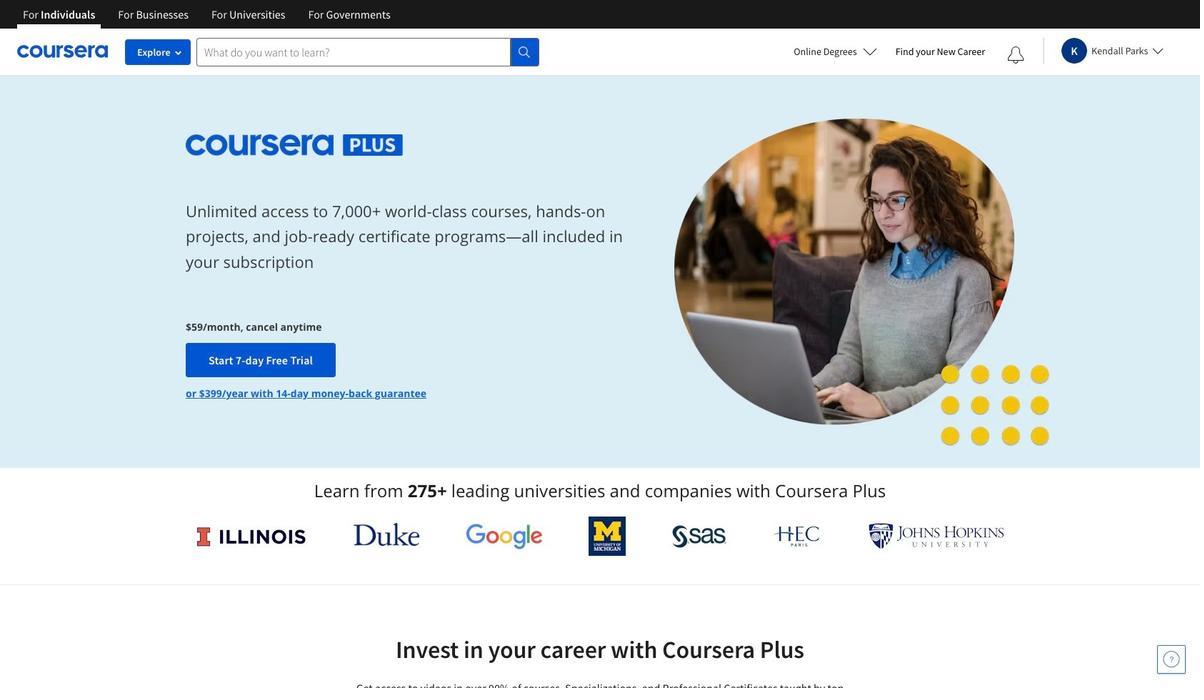 Task type: vqa. For each thing, say whether or not it's contained in the screenshot.
Master of Advanced Study in Engineering Earn
no



Task type: locate. For each thing, give the bounding box(es) containing it.
hec paris image
[[773, 522, 823, 551]]

university of illinois at urbana-champaign image
[[196, 525, 307, 548]]

None search field
[[197, 38, 540, 66]]

duke university image
[[353, 523, 420, 546]]

johns hopkins university image
[[869, 523, 1005, 550]]



Task type: describe. For each thing, give the bounding box(es) containing it.
banner navigation
[[11, 0, 402, 29]]

google image
[[466, 523, 543, 550]]

help center image
[[1163, 651, 1180, 668]]

What do you want to learn? text field
[[197, 38, 511, 66]]

coursera image
[[17, 40, 108, 63]]

coursera plus image
[[186, 134, 403, 156]]

university of michigan image
[[589, 517, 626, 556]]

sas image
[[672, 525, 727, 548]]



